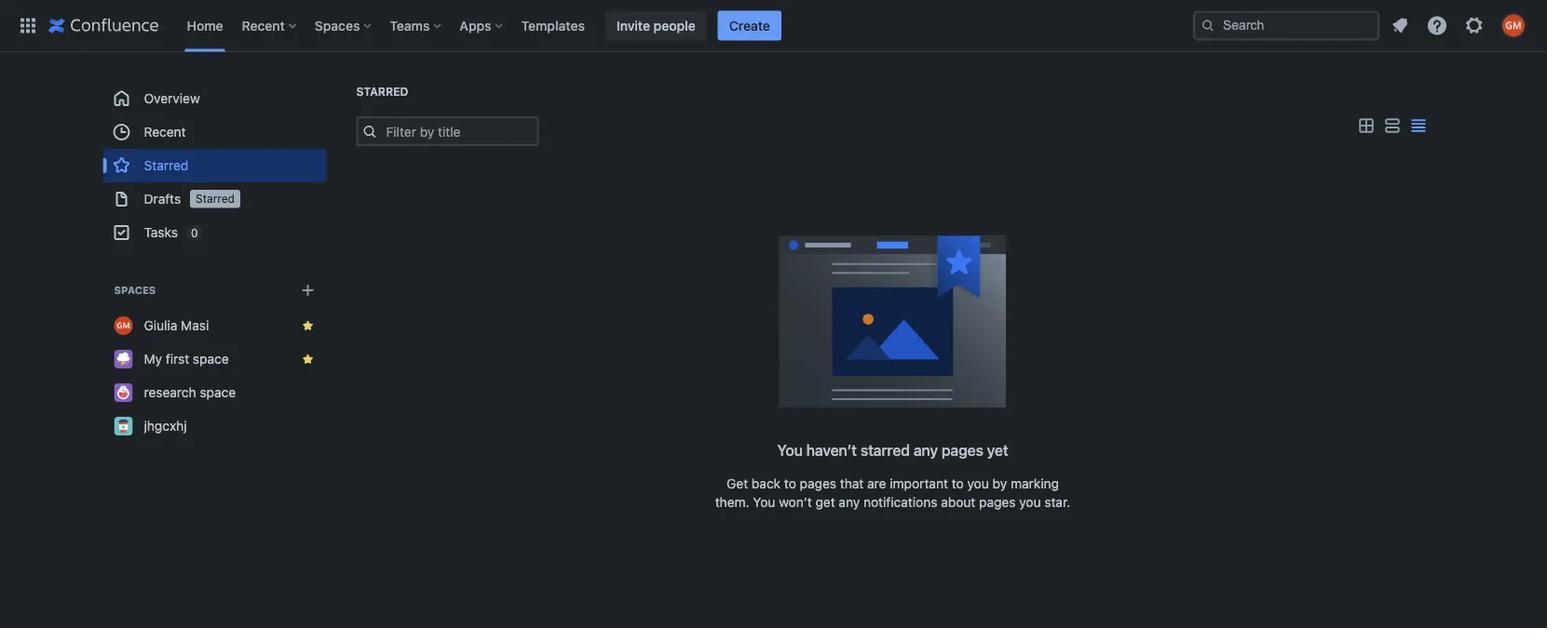 Task type: locate. For each thing, give the bounding box(es) containing it.
confluence image
[[48, 14, 159, 37], [48, 14, 159, 37]]

are
[[868, 477, 887, 492]]

0 horizontal spatial spaces
[[114, 285, 156, 297]]

home
[[187, 18, 223, 33]]

1 horizontal spatial you
[[1020, 495, 1041, 511]]

0 vertical spatial you
[[777, 442, 803, 460]]

any inside get back to pages that are important to you by marking them.  you won't get any notifications about pages you star.
[[839, 495, 860, 511]]

them.
[[715, 495, 750, 511]]

giulia
[[144, 318, 177, 334]]

0 horizontal spatial any
[[839, 495, 860, 511]]

apps button
[[454, 11, 510, 41]]

you haven't starred any pages yet
[[777, 442, 1009, 460]]

drafts link
[[103, 183, 327, 216]]

home link
[[181, 11, 229, 41]]

spaces inside popup button
[[315, 18, 360, 33]]

starred up drafts
[[144, 158, 189, 173]]

recent
[[242, 18, 285, 33], [144, 124, 186, 140]]

1 vertical spatial you
[[753, 495, 776, 511]]

you
[[968, 477, 989, 492], [1020, 495, 1041, 511]]

yet
[[987, 442, 1009, 460]]

1 horizontal spatial spaces
[[315, 18, 360, 33]]

starred down teams
[[356, 85, 408, 98]]

0 horizontal spatial you
[[753, 495, 776, 511]]

unstar this space image
[[300, 319, 315, 334], [300, 352, 315, 367]]

search image
[[1201, 18, 1216, 33]]

create link
[[718, 11, 782, 41]]

starred
[[861, 442, 910, 460]]

important
[[890, 477, 948, 492]]

starred down starred link
[[196, 192, 235, 205]]

spaces
[[315, 18, 360, 33], [114, 285, 156, 297]]

you down back
[[753, 495, 776, 511]]

you left by
[[968, 477, 989, 492]]

starred inside group
[[144, 158, 189, 173]]

drafts
[[144, 191, 181, 207]]

space right first
[[193, 352, 229, 367]]

spaces button
[[309, 11, 379, 41]]

to up won't
[[784, 477, 796, 492]]

space down "my first space" link
[[200, 385, 236, 401]]

recent down overview
[[144, 124, 186, 140]]

starred link
[[103, 149, 327, 183]]

templates link
[[516, 11, 591, 41]]

you
[[777, 442, 803, 460], [753, 495, 776, 511]]

to up about
[[952, 477, 964, 492]]

giulia masi
[[144, 318, 209, 334]]

1 vertical spatial any
[[839, 495, 860, 511]]

2 horizontal spatial starred
[[356, 85, 408, 98]]

back
[[752, 477, 781, 492]]

recent link
[[103, 116, 327, 149]]

research
[[144, 385, 196, 401]]

1 horizontal spatial you
[[777, 442, 803, 460]]

0 horizontal spatial recent
[[144, 124, 186, 140]]

spaces right "recent" dropdown button
[[315, 18, 360, 33]]

2 vertical spatial starred
[[196, 192, 235, 205]]

spaces up giulia
[[114, 285, 156, 297]]

pages up get
[[800, 477, 837, 492]]

1 horizontal spatial any
[[914, 442, 938, 460]]

any down that
[[839, 495, 860, 511]]

unstar this space image for giulia masi
[[300, 319, 315, 334]]

Filter by title field
[[381, 118, 537, 144]]

unstar this space image inside giulia masi link
[[300, 319, 315, 334]]

settings icon image
[[1464, 14, 1486, 37]]

you up back
[[777, 442, 803, 460]]

banner
[[0, 0, 1548, 52]]

1 vertical spatial spaces
[[114, 285, 156, 297]]

recent inside dropdown button
[[242, 18, 285, 33]]

you down 'marking'
[[1020, 495, 1041, 511]]

starred
[[356, 85, 408, 98], [144, 158, 189, 173], [196, 192, 235, 205]]

0 vertical spatial recent
[[242, 18, 285, 33]]

1 to from the left
[[784, 477, 796, 492]]

templates
[[521, 18, 585, 33]]

teams
[[390, 18, 430, 33]]

people
[[654, 18, 696, 33]]

banner containing home
[[0, 0, 1548, 52]]

unstar this space image inside "my first space" link
[[300, 352, 315, 367]]

list image
[[1381, 115, 1404, 137]]

0 vertical spatial unstar this space image
[[300, 319, 315, 334]]

0 horizontal spatial starred
[[144, 158, 189, 173]]

masi
[[181, 318, 209, 334]]

invite
[[617, 18, 650, 33]]

apps
[[460, 18, 492, 33]]

2 vertical spatial pages
[[979, 495, 1016, 511]]

space
[[193, 352, 229, 367], [200, 385, 236, 401]]

1 horizontal spatial recent
[[242, 18, 285, 33]]

1 vertical spatial starred
[[144, 158, 189, 173]]

0
[[191, 226, 198, 239]]

0 vertical spatial starred
[[356, 85, 408, 98]]

to
[[784, 477, 796, 492], [952, 477, 964, 492]]

recent right home
[[242, 18, 285, 33]]

1 unstar this space image from the top
[[300, 319, 315, 334]]

about
[[941, 495, 976, 511]]

group
[[103, 82, 327, 250]]

group containing overview
[[103, 82, 327, 250]]

pages
[[942, 442, 984, 460], [800, 477, 837, 492], [979, 495, 1016, 511]]

pages left yet
[[942, 442, 984, 460]]

1 vertical spatial unstar this space image
[[300, 352, 315, 367]]

pages down by
[[979, 495, 1016, 511]]

overview link
[[103, 82, 327, 116]]

global element
[[11, 0, 1190, 52]]

0 vertical spatial you
[[968, 477, 989, 492]]

1 horizontal spatial to
[[952, 477, 964, 492]]

you inside get back to pages that are important to you by marking them.  you won't get any notifications about pages you star.
[[753, 495, 776, 511]]

0 horizontal spatial to
[[784, 477, 796, 492]]

marking
[[1011, 477, 1059, 492]]

help icon image
[[1426, 14, 1449, 37]]

by
[[993, 477, 1007, 492]]

2 unstar this space image from the top
[[300, 352, 315, 367]]

any
[[914, 442, 938, 460], [839, 495, 860, 511]]

any up important
[[914, 442, 938, 460]]

0 vertical spatial spaces
[[315, 18, 360, 33]]



Task type: vqa. For each thing, say whether or not it's contained in the screenshot.
'Site'
no



Task type: describe. For each thing, give the bounding box(es) containing it.
1 horizontal spatial starred
[[196, 192, 235, 205]]

create a space image
[[297, 280, 319, 302]]

overview
[[144, 91, 200, 106]]

1 vertical spatial you
[[1020, 495, 1041, 511]]

teams button
[[384, 11, 449, 41]]

jhgcxhj link
[[103, 410, 327, 443]]

compact list image
[[1407, 115, 1430, 137]]

invite people button
[[605, 11, 707, 41]]

0 vertical spatial pages
[[942, 442, 984, 460]]

1 vertical spatial pages
[[800, 477, 837, 492]]

research space link
[[103, 376, 327, 410]]

that
[[840, 477, 864, 492]]

cards image
[[1355, 115, 1378, 137]]

notifications
[[864, 495, 938, 511]]

unstar this space image for my first space
[[300, 352, 315, 367]]

get
[[727, 477, 748, 492]]

Search field
[[1194, 11, 1380, 41]]

invite people
[[617, 18, 696, 33]]

my first space
[[144, 352, 229, 367]]

create
[[729, 18, 770, 33]]

1 vertical spatial recent
[[144, 124, 186, 140]]

giulia masi link
[[103, 309, 327, 343]]

won't
[[779, 495, 812, 511]]

star.
[[1045, 495, 1071, 511]]

research space
[[144, 385, 236, 401]]

recent button
[[236, 11, 304, 41]]

notification icon image
[[1389, 14, 1412, 37]]

my
[[144, 352, 162, 367]]

0 vertical spatial any
[[914, 442, 938, 460]]

0 horizontal spatial you
[[968, 477, 989, 492]]

tasks
[[144, 225, 178, 240]]

2 to from the left
[[952, 477, 964, 492]]

get
[[816, 495, 835, 511]]

1 vertical spatial space
[[200, 385, 236, 401]]

haven't
[[807, 442, 857, 460]]

my first space link
[[103, 343, 327, 376]]

jhgcxhj
[[144, 419, 187, 434]]

0 vertical spatial space
[[193, 352, 229, 367]]

get back to pages that are important to you by marking them.  you won't get any notifications about pages you star.
[[715, 477, 1071, 511]]

appswitcher icon image
[[17, 14, 39, 37]]

first
[[166, 352, 189, 367]]



